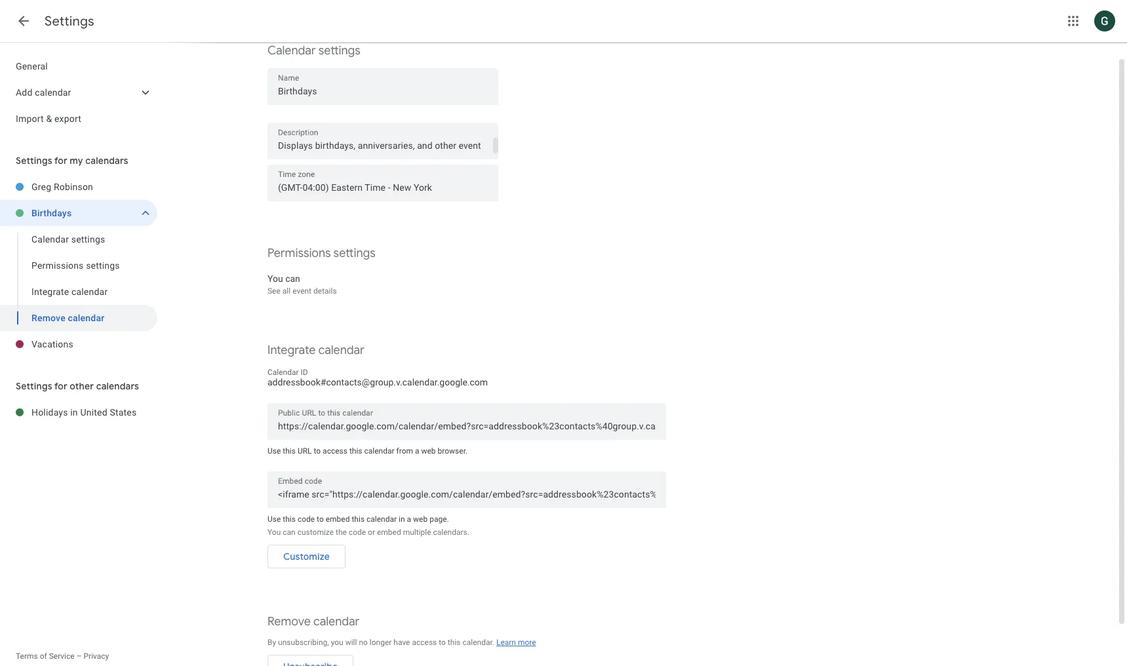 Task type: describe. For each thing, give the bounding box(es) containing it.
0 vertical spatial code
[[298, 515, 315, 524]]

can for you can customize the code or embed multiple calendars.
[[283, 528, 296, 537]]

you
[[331, 638, 343, 647]]

see
[[268, 287, 281, 296]]

addressbook#contacts@group.v.calendar.google.com
[[268, 377, 488, 388]]

all
[[283, 287, 291, 296]]

this up you can customize the code or embed multiple calendars.
[[352, 515, 365, 524]]

calendars for settings for other calendars
[[96, 380, 139, 392]]

states
[[110, 407, 137, 418]]

my
[[70, 155, 83, 167]]

settings for my calendars
[[16, 155, 128, 167]]

settings for settings for other calendars
[[16, 380, 52, 392]]

settings heading
[[45, 13, 94, 30]]

will
[[345, 638, 357, 647]]

general
[[16, 61, 48, 71]]

0 horizontal spatial access
[[323, 447, 348, 456]]

event
[[293, 287, 312, 296]]

1 horizontal spatial permissions settings
[[268, 246, 376, 261]]

1 horizontal spatial calendar settings
[[268, 43, 361, 58]]

2 vertical spatial to
[[439, 638, 446, 647]]

0 horizontal spatial embed
[[326, 515, 350, 524]]

this left calendar.
[[448, 638, 461, 647]]

privacy
[[84, 652, 109, 661]]

birthdays tree item
[[0, 200, 157, 226]]

this left from at the left of page
[[349, 447, 362, 456]]

web for page.
[[413, 515, 428, 524]]

for for other
[[54, 380, 67, 392]]

1 vertical spatial integrate
[[268, 343, 316, 358]]

privacy link
[[84, 652, 109, 661]]

integrate calendar inside settings for my calendars tree
[[31, 287, 108, 297]]

page.
[[430, 515, 449, 524]]

calendar up calendar id addressbook#contacts@group.v.calendar.google.com
[[318, 343, 364, 358]]

terms of service link
[[16, 652, 75, 661]]

holidays in united states link
[[31, 399, 157, 426]]

calendar settings inside group
[[31, 234, 105, 245]]

in inside tree item
[[70, 407, 78, 418]]

remove inside settings for my calendars tree
[[31, 313, 65, 323]]

vacations
[[31, 339, 73, 350]]

holidays in united states tree item
[[0, 399, 157, 426]]

calendar up you
[[313, 614, 360, 630]]

calendar up vacations tree item
[[68, 313, 104, 323]]

you for you can see all event details
[[268, 273, 283, 284]]

a for from
[[415, 447, 419, 456]]

import & export
[[16, 113, 81, 124]]

to for url
[[314, 447, 321, 456]]

vacations link
[[31, 331, 157, 357]]

import
[[16, 113, 44, 124]]

calendar left from at the left of page
[[364, 447, 394, 456]]

birthdays link
[[31, 200, 134, 226]]

&
[[46, 113, 52, 124]]

unsubscribing,
[[278, 638, 329, 647]]

you can see all event details
[[268, 273, 337, 296]]

export
[[54, 113, 81, 124]]

a for in
[[407, 515, 411, 524]]

have
[[394, 638, 410, 647]]

terms
[[16, 652, 38, 661]]

web for browser.
[[421, 447, 436, 456]]

greg
[[31, 182, 51, 192]]

browser.
[[438, 447, 468, 456]]



Task type: vqa. For each thing, say whether or not it's contained in the screenshot.
November 3 "element"
no



Task type: locate. For each thing, give the bounding box(es) containing it.
integrate up "id"
[[268, 343, 316, 358]]

use
[[268, 447, 281, 456], [268, 515, 281, 524]]

2 vertical spatial settings
[[16, 380, 52, 392]]

settings for other calendars
[[16, 380, 139, 392]]

calendar up or
[[367, 515, 397, 524]]

calendar
[[35, 87, 71, 98], [71, 287, 108, 297], [68, 313, 104, 323], [318, 343, 364, 358], [364, 447, 394, 456], [367, 515, 397, 524], [313, 614, 360, 630]]

settings right go back image
[[45, 13, 94, 30]]

2 use from the top
[[268, 515, 281, 524]]

add
[[16, 87, 32, 98]]

add calendar
[[16, 87, 71, 98]]

other
[[70, 380, 94, 392]]

service
[[49, 652, 75, 661]]

1 vertical spatial remove
[[268, 614, 311, 630]]

0 horizontal spatial in
[[70, 407, 78, 418]]

you for you can customize the code or embed multiple calendars.
[[268, 528, 281, 537]]

can for you can see all event details
[[285, 273, 300, 284]]

0 vertical spatial to
[[314, 447, 321, 456]]

0 vertical spatial settings
[[45, 13, 94, 30]]

in up multiple
[[399, 515, 405, 524]]

embed right or
[[377, 528, 401, 537]]

calendars up the states
[[96, 380, 139, 392]]

from
[[396, 447, 413, 456]]

you inside 'you can see all event details'
[[268, 273, 283, 284]]

0 horizontal spatial permissions settings
[[31, 260, 120, 271]]

greg robinson
[[31, 182, 93, 192]]

vacations tree item
[[0, 331, 157, 357]]

1 horizontal spatial a
[[415, 447, 419, 456]]

a right from at the left of page
[[415, 447, 419, 456]]

holidays in united states
[[31, 407, 137, 418]]

settings
[[319, 43, 361, 58], [71, 234, 105, 245], [334, 246, 376, 261], [86, 260, 120, 271]]

use for use this url to access this calendar from a web browser.
[[268, 447, 281, 456]]

0 vertical spatial use
[[268, 447, 281, 456]]

0 vertical spatial you
[[268, 273, 283, 284]]

calendar id addressbook#contacts@group.v.calendar.google.com
[[268, 368, 488, 388]]

this left url
[[283, 447, 296, 456]]

None text field
[[278, 82, 488, 100], [278, 485, 656, 504], [278, 82, 488, 100], [278, 485, 656, 504]]

calendar.
[[463, 638, 494, 647]]

1 vertical spatial calendar
[[31, 234, 69, 245]]

of
[[40, 652, 47, 661]]

1 vertical spatial web
[[413, 515, 428, 524]]

1 horizontal spatial embed
[[377, 528, 401, 537]]

0 horizontal spatial permissions
[[31, 260, 84, 271]]

1 use from the top
[[268, 447, 281, 456]]

1 you from the top
[[268, 273, 283, 284]]

access
[[323, 447, 348, 456], [412, 638, 437, 647]]

permissions down birthdays
[[31, 260, 84, 271]]

in left united
[[70, 407, 78, 418]]

0 horizontal spatial a
[[407, 515, 411, 524]]

calendar settings
[[268, 43, 361, 58], [31, 234, 105, 245]]

to right url
[[314, 447, 321, 456]]

1 vertical spatial code
[[349, 528, 366, 537]]

0 vertical spatial can
[[285, 273, 300, 284]]

longer
[[370, 638, 392, 647]]

permissions settings
[[268, 246, 376, 261], [31, 260, 120, 271]]

url
[[298, 447, 312, 456]]

to left calendar.
[[439, 638, 446, 647]]

greg robinson tree item
[[0, 174, 157, 200]]

–
[[76, 652, 82, 661]]

this
[[283, 447, 296, 456], [349, 447, 362, 456], [283, 515, 296, 524], [352, 515, 365, 524], [448, 638, 461, 647]]

0 vertical spatial access
[[323, 447, 348, 456]]

1 vertical spatial embed
[[377, 528, 401, 537]]

you up see
[[268, 273, 283, 284]]

group containing calendar settings
[[0, 226, 157, 331]]

for for my
[[54, 155, 67, 167]]

0 horizontal spatial code
[[298, 515, 315, 524]]

integrate calendar up vacations tree item
[[31, 287, 108, 297]]

1 horizontal spatial permissions
[[268, 246, 331, 261]]

1 vertical spatial for
[[54, 380, 67, 392]]

remove calendar
[[31, 313, 104, 323], [268, 614, 360, 630]]

terms of service – privacy
[[16, 652, 109, 661]]

in
[[70, 407, 78, 418], [399, 515, 405, 524]]

can inside 'you can see all event details'
[[285, 273, 300, 284]]

learn
[[496, 638, 516, 647]]

go back image
[[16, 13, 31, 29]]

permissions up 'you can see all event details'
[[268, 246, 331, 261]]

1 vertical spatial to
[[317, 515, 324, 524]]

holidays
[[31, 407, 68, 418]]

calendar inside settings for my calendars tree
[[31, 234, 69, 245]]

calendar up vacations link
[[71, 287, 108, 297]]

0 horizontal spatial remove
[[31, 313, 65, 323]]

integrate
[[31, 287, 69, 297], [268, 343, 316, 358]]

1 horizontal spatial remove calendar
[[268, 614, 360, 630]]

1 for from the top
[[54, 155, 67, 167]]

1 vertical spatial settings
[[16, 155, 52, 167]]

calendars for settings for my calendars
[[85, 155, 128, 167]]

a
[[415, 447, 419, 456], [407, 515, 411, 524]]

id
[[301, 368, 308, 377]]

you left customize
[[268, 528, 281, 537]]

robinson
[[54, 182, 93, 192]]

0 vertical spatial remove calendar
[[31, 313, 104, 323]]

no
[[359, 638, 368, 647]]

1 vertical spatial integrate calendar
[[268, 343, 364, 358]]

integrate calendar up "id"
[[268, 343, 364, 358]]

0 horizontal spatial calendar settings
[[31, 234, 105, 245]]

customize
[[283, 551, 330, 563]]

for
[[54, 155, 67, 167], [54, 380, 67, 392]]

permissions
[[268, 246, 331, 261], [31, 260, 84, 271]]

0 vertical spatial in
[[70, 407, 78, 418]]

access right have at left bottom
[[412, 638, 437, 647]]

remove calendar inside settings for my calendars tree
[[31, 313, 104, 323]]

to up customize
[[317, 515, 324, 524]]

1 vertical spatial can
[[283, 528, 296, 537]]

1 horizontal spatial integrate calendar
[[268, 343, 364, 358]]

integrate inside group
[[31, 287, 69, 297]]

access right url
[[323, 447, 348, 456]]

to
[[314, 447, 321, 456], [317, 515, 324, 524], [439, 638, 446, 647]]

remove calendar up unsubscribing,
[[268, 614, 360, 630]]

calendar inside calendar id addressbook#contacts@group.v.calendar.google.com
[[268, 368, 299, 377]]

1 vertical spatial calendar settings
[[31, 234, 105, 245]]

0 vertical spatial remove
[[31, 313, 65, 323]]

code up customize
[[298, 515, 315, 524]]

to for code
[[317, 515, 324, 524]]

embed up the at the left
[[326, 515, 350, 524]]

settings up greg
[[16, 155, 52, 167]]

this up customize
[[283, 515, 296, 524]]

more
[[518, 638, 536, 647]]

1 vertical spatial use
[[268, 515, 281, 524]]

1 vertical spatial a
[[407, 515, 411, 524]]

integrate calendar
[[31, 287, 108, 297], [268, 343, 364, 358]]

web up multiple
[[413, 515, 428, 524]]

calendars right my
[[85, 155, 128, 167]]

settings for settings for my calendars
[[16, 155, 52, 167]]

0 vertical spatial integrate calendar
[[31, 287, 108, 297]]

use this code to embed this calendar in a web page.
[[268, 515, 449, 524]]

tree containing general
[[0, 53, 157, 132]]

0 vertical spatial calendars
[[85, 155, 128, 167]]

0 vertical spatial integrate
[[31, 287, 69, 297]]

permissions settings up 'you can see all event details'
[[268, 246, 376, 261]]

multiple
[[403, 528, 431, 537]]

0 vertical spatial calendar
[[268, 43, 316, 58]]

remove
[[31, 313, 65, 323], [268, 614, 311, 630]]

web
[[421, 447, 436, 456], [413, 515, 428, 524]]

embed
[[326, 515, 350, 524], [377, 528, 401, 537]]

0 vertical spatial a
[[415, 447, 419, 456]]

settings for my calendars tree
[[0, 174, 157, 357]]

None text field
[[278, 178, 488, 197], [278, 417, 656, 435], [278, 178, 488, 197], [278, 417, 656, 435]]

calendars
[[85, 155, 128, 167], [96, 380, 139, 392]]

web right from at the left of page
[[421, 447, 436, 456]]

you can customize the code or embed multiple calendars.
[[268, 528, 469, 537]]

remove up unsubscribing,
[[268, 614, 311, 630]]

permissions inside group
[[31, 260, 84, 271]]

settings for settings
[[45, 13, 94, 30]]

integrate up vacations
[[31, 287, 69, 297]]

or
[[368, 528, 375, 537]]

0 vertical spatial for
[[54, 155, 67, 167]]

can left customize
[[283, 528, 296, 537]]

code
[[298, 515, 315, 524], [349, 528, 366, 537]]

group
[[0, 226, 157, 331]]

settings
[[45, 13, 94, 30], [16, 155, 52, 167], [16, 380, 52, 392]]

permissions settings down birthdays tree item
[[31, 260, 120, 271]]

calendars.
[[433, 528, 469, 537]]

1 horizontal spatial in
[[399, 515, 405, 524]]

1 vertical spatial you
[[268, 528, 281, 537]]

customize
[[298, 528, 334, 537]]

for left my
[[54, 155, 67, 167]]

2 for from the top
[[54, 380, 67, 392]]

calendar
[[268, 43, 316, 58], [31, 234, 69, 245], [268, 368, 299, 377]]

learn more link
[[496, 638, 536, 647]]

united
[[80, 407, 107, 418]]

you
[[268, 273, 283, 284], [268, 528, 281, 537]]

can
[[285, 273, 300, 284], [283, 528, 296, 537]]

can up all
[[285, 273, 300, 284]]

0 horizontal spatial remove calendar
[[31, 313, 104, 323]]

settings up holidays on the left bottom of the page
[[16, 380, 52, 392]]

by
[[268, 638, 276, 647]]

for left "other"
[[54, 380, 67, 392]]

2 vertical spatial calendar
[[268, 368, 299, 377]]

0 vertical spatial web
[[421, 447, 436, 456]]

0 horizontal spatial integrate
[[31, 287, 69, 297]]

Displays birthdays, anniversaries, and other event dates of people in Google Contacts. text field
[[268, 138, 498, 153]]

details
[[313, 287, 337, 296]]

0 horizontal spatial integrate calendar
[[31, 287, 108, 297]]

1 horizontal spatial code
[[349, 528, 366, 537]]

permissions settings inside group
[[31, 260, 120, 271]]

use this url to access this calendar from a web browser.
[[268, 447, 468, 456]]

1 vertical spatial calendars
[[96, 380, 139, 392]]

remove calendar up vacations tree item
[[31, 313, 104, 323]]

2 you from the top
[[268, 528, 281, 537]]

by unsubscribing, you will no longer have access to this calendar. learn more
[[268, 638, 536, 647]]

tree
[[0, 53, 157, 132]]

1 vertical spatial remove calendar
[[268, 614, 360, 630]]

1 vertical spatial access
[[412, 638, 437, 647]]

the
[[336, 528, 347, 537]]

1 horizontal spatial integrate
[[268, 343, 316, 358]]

use for use this code to embed this calendar in a web page.
[[268, 515, 281, 524]]

1 horizontal spatial access
[[412, 638, 437, 647]]

0 vertical spatial calendar settings
[[268, 43, 361, 58]]

remove up vacations
[[31, 313, 65, 323]]

calendar up &
[[35, 87, 71, 98]]

birthdays
[[31, 208, 72, 218]]

code down use this code to embed this calendar in a web page.
[[349, 528, 366, 537]]

1 horizontal spatial remove
[[268, 614, 311, 630]]

a up multiple
[[407, 515, 411, 524]]

0 vertical spatial embed
[[326, 515, 350, 524]]

1 vertical spatial in
[[399, 515, 405, 524]]



